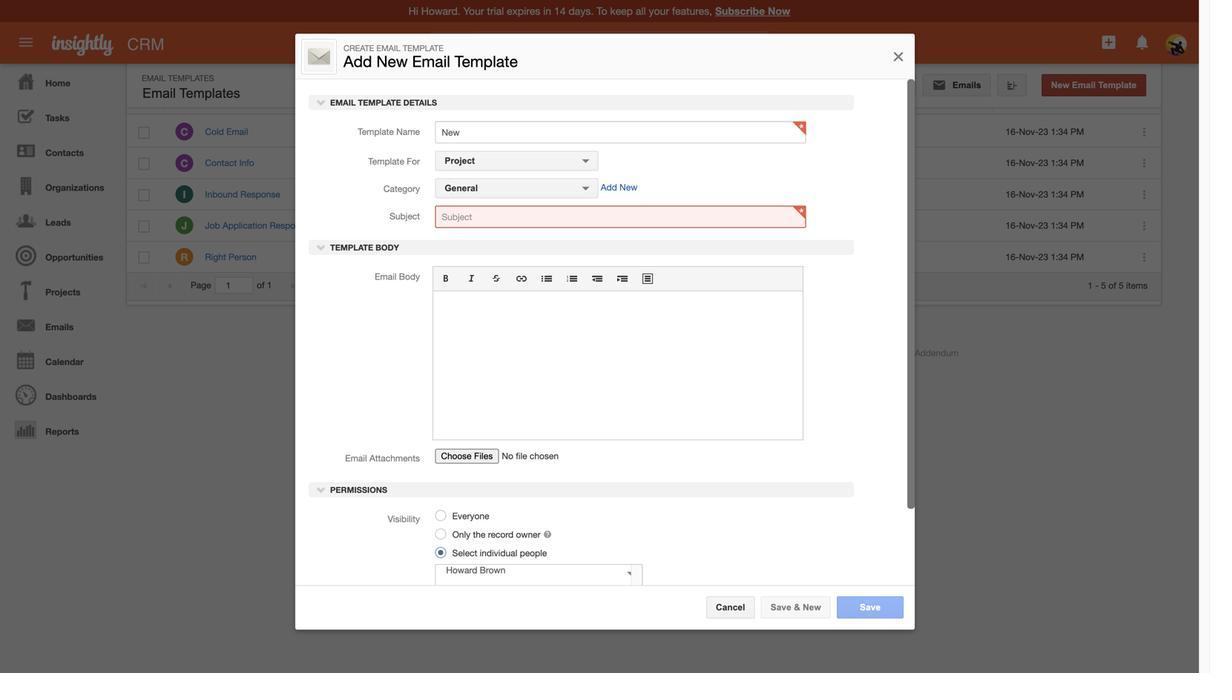 Task type: describe. For each thing, give the bounding box(es) containing it.
sales for r
[[642, 253, 663, 262]]

template name
[[358, 127, 420, 137]]

do
[[350, 127, 361, 137]]

the inside add new email template 'dialog'
[[473, 530, 486, 540]]

16-nov-23 1:34 pm for thanks for applying...
[[1006, 220, 1085, 231]]

record
[[488, 530, 514, 540]]

us.
[[439, 189, 451, 200]]

inbound
[[205, 189, 238, 200]]

0% cell for thanks for applying...
[[883, 210, 995, 242]]

rate
[[919, 96, 939, 106]]

brown for i
[[528, 189, 554, 200]]

1 vertical spatial templates
[[179, 86, 240, 101]]

data
[[847, 348, 866, 358]]

save & new button
[[761, 597, 831, 619]]

permissions
[[328, 486, 387, 495]]

project button
[[435, 151, 598, 171]]

2 1 from the left
[[1088, 280, 1093, 291]]

template for
[[368, 156, 420, 167]]

subject inside add new email template 'dialog'
[[390, 211, 420, 222]]

do you have time to connect? link
[[350, 127, 469, 137]]

type
[[790, 96, 810, 106]]

i row
[[127, 179, 1162, 210]]

thanks for connecting
[[350, 158, 438, 168]]

of 1
[[257, 280, 272, 291]]

new email template
[[1052, 80, 1137, 90]]

brown for c
[[528, 158, 554, 168]]

hiring cell
[[627, 210, 739, 242]]

contact info link
[[205, 158, 262, 168]]

contact for j
[[750, 220, 782, 231]]

chevron down image for email template details
[[316, 97, 327, 108]]

template body
[[328, 243, 399, 253]]

16-nov-23 1:34 pm cell for thanks for applying...
[[995, 210, 1124, 242]]

pm for thanks for contacting us.
[[1071, 189, 1085, 200]]

thanks for i
[[350, 189, 379, 200]]

opportunities
[[45, 252, 103, 263]]

chevron down image
[[316, 242, 327, 253]]

open rate
[[894, 96, 939, 106]]

details
[[403, 98, 437, 108]]

job
[[205, 220, 220, 231]]

23 for thanks for applying...
[[1039, 220, 1049, 231]]

privacy policy
[[777, 348, 832, 358]]

attachments
[[370, 454, 420, 464]]

policy
[[808, 348, 832, 358]]

nov- for thanks for contacting us.
[[1019, 189, 1039, 200]]

cancel button
[[707, 597, 755, 619]]

email body
[[375, 272, 420, 282]]

0% inside 'r' row
[[898, 253, 910, 262]]

organizations link
[[4, 168, 119, 203]]

projects
[[45, 287, 81, 298]]

info
[[239, 158, 254, 168]]

connecting
[[394, 158, 438, 168]]

16- for do you have time to connect?
[[1006, 127, 1019, 137]]

template left for
[[368, 156, 404, 167]]

Search all data.... text field
[[476, 31, 768, 58]]

nov- for thanks for applying...
[[1019, 220, 1039, 231]]

individual
[[480, 548, 517, 559]]

privacy policy link
[[777, 348, 832, 358]]

the inside 'r' row
[[433, 252, 446, 262]]

1 - 5 of 5 items
[[1088, 280, 1148, 291]]

leads
[[45, 217, 71, 228]]

contact for r
[[750, 252, 782, 262]]

projects link
[[4, 273, 119, 308]]

16- for thanks for connecting
[[1006, 158, 1019, 168]]

j link
[[175, 217, 193, 235]]

only
[[453, 530, 471, 540]]

general
[[445, 183, 478, 193]]

16- inside 'r' row
[[1006, 252, 1019, 262]]

16-nov-23 1:34 pm for do you have time to connect?
[[1006, 127, 1085, 137]]

howard brown link for j
[[494, 220, 554, 231]]

16-nov-23 1:34 pm cell for thanks for connecting
[[995, 148, 1124, 179]]

opportunities link
[[4, 238, 119, 273]]

data processing addendum
[[847, 348, 959, 358]]

1:34 for thanks for contacting us.
[[1051, 189, 1069, 200]]

16-nov-23 1:34 pm for thanks for contacting us.
[[1006, 189, 1085, 200]]

23 for thanks for connecting
[[1039, 158, 1049, 168]]

j row
[[127, 210, 1162, 242]]

now
[[768, 5, 791, 17]]

howard inside 'r' row
[[494, 252, 525, 262]]

home
[[45, 78, 71, 88]]

right person link
[[205, 252, 264, 262]]

c link for contact info
[[175, 154, 193, 172]]

navigation containing home
[[0, 64, 119, 448]]

created
[[1005, 96, 1039, 106]]

1 horizontal spatial emails
[[950, 80, 982, 90]]

contacting
[[394, 189, 436, 200]]

leads link
[[4, 203, 119, 238]]

contact info
[[205, 158, 254, 168]]

0% for do you have time to connect?
[[898, 127, 910, 137]]

thanks for contacting us.
[[350, 189, 451, 200]]

for for i
[[381, 189, 392, 200]]

time
[[402, 127, 419, 137]]

inbound response link
[[205, 189, 288, 200]]

create email template add new email template
[[344, 43, 518, 70]]

applying...
[[394, 220, 435, 231]]

add new email template dialog
[[295, 34, 915, 661]]

email templates button
[[139, 82, 244, 105]]

add new link
[[601, 182, 638, 193]]

row containing name
[[127, 87, 1161, 115]]

5 0% cell from the top
[[883, 242, 995, 273]]

tasks
[[45, 113, 70, 123]]

right person
[[205, 252, 257, 262]]

5 16-nov-23 1:34 pm cell from the top
[[995, 242, 1124, 273]]

thanks for applying...
[[350, 220, 435, 231]]

pm for do you have time to connect?
[[1071, 127, 1085, 137]]

r link
[[175, 248, 193, 266]]

template type
[[749, 96, 810, 106]]

template up template name
[[358, 98, 401, 108]]

subscribe now link
[[715, 5, 791, 17]]

16-nov-23 1:34 pm cell for thanks for contacting us.
[[995, 179, 1124, 210]]

pm inside 'r' row
[[1071, 252, 1085, 262]]

owner
[[516, 530, 541, 540]]

right
[[205, 252, 226, 262]]

template up the owner
[[455, 52, 518, 70]]

-
[[1096, 280, 1099, 291]]

name inside row
[[205, 96, 230, 106]]

0% cell for thanks for connecting
[[883, 148, 995, 179]]

1 of from the left
[[257, 280, 265, 291]]

0 vertical spatial category
[[638, 96, 677, 106]]

0 horizontal spatial emails link
[[4, 308, 119, 343]]

j
[[181, 220, 187, 232]]

template up details
[[403, 43, 444, 53]]

sales cell for i
[[627, 179, 739, 210]]

dashboards
[[45, 392, 97, 402]]

project
[[445, 156, 475, 166]]

job application response
[[205, 220, 310, 231]]

0% for thanks for contacting us.
[[898, 190, 910, 200]]

reports link
[[4, 413, 119, 448]]

1 5 from the left
[[1101, 280, 1106, 291]]

created date
[[1005, 96, 1061, 106]]

16- for thanks for contacting us.
[[1006, 189, 1019, 200]]

brown inside 'r' row
[[528, 252, 554, 262]]

select
[[452, 548, 477, 559]]

1 1 from the left
[[267, 280, 272, 291]]

16- for thanks for applying...
[[1006, 220, 1019, 231]]

none radio inside add new email template 'dialog'
[[435, 529, 446, 540]]

connect?
[[432, 127, 469, 137]]

general button
[[435, 179, 598, 199]]

right
[[448, 252, 466, 262]]

Search this list... text field
[[629, 74, 796, 96]]

template right chevron down icon
[[330, 243, 373, 253]]

0% for thanks for connecting
[[898, 159, 910, 168]]



Task type: vqa. For each thing, say whether or not it's contained in the screenshot.
'PROJECT' link
no



Task type: locate. For each thing, give the bounding box(es) containing it.
2 1:34 from the top
[[1051, 158, 1069, 168]]

5 23 from the top
[[1039, 252, 1049, 262]]

thanks up thanks for applying...
[[350, 189, 379, 200]]

0 vertical spatial emails
[[950, 80, 982, 90]]

for for c
[[381, 158, 392, 168]]

2 save from the left
[[860, 603, 881, 613]]

body for email body
[[399, 272, 420, 282]]

nov- inside "j" row
[[1019, 220, 1039, 231]]

1 howard brown from the top
[[494, 158, 554, 168]]

0 horizontal spatial 5
[[1101, 280, 1106, 291]]

3 howard brown from the top
[[494, 220, 554, 231]]

1 0% cell from the top
[[883, 117, 995, 148]]

email attachments
[[345, 454, 420, 464]]

1 c row from the top
[[127, 117, 1162, 148]]

1:34 inside i row
[[1051, 189, 1069, 200]]

save inside button
[[860, 603, 881, 613]]

howard inside i row
[[494, 189, 525, 200]]

howard brown link for i
[[494, 189, 554, 200]]

howard
[[494, 158, 525, 168], [494, 189, 525, 200], [494, 220, 525, 231], [494, 252, 525, 262]]

c for cold email
[[181, 126, 188, 138]]

dashboards link
[[4, 378, 119, 413]]

0% inside i row
[[898, 190, 910, 200]]

2 vertical spatial thanks
[[350, 220, 379, 231]]

1 16-nov-23 1:34 pm cell from the top
[[995, 117, 1124, 148]]

save for save
[[860, 603, 881, 613]]

application
[[433, 267, 804, 441]]

to inside 'r' row
[[423, 252, 431, 262]]

howard brown link inside i row
[[494, 189, 554, 200]]

0 horizontal spatial name
[[205, 96, 230, 106]]

save right the &
[[860, 603, 881, 613]]

3 nov- from the top
[[1019, 189, 1039, 200]]

save button
[[837, 597, 904, 619]]

&
[[794, 603, 801, 613]]

can you point me to the right person? link
[[350, 252, 501, 262]]

1 c from the top
[[181, 126, 188, 138]]

calendar link
[[4, 343, 119, 378]]

1 horizontal spatial of
[[1109, 280, 1117, 291]]

category up name text field
[[638, 96, 677, 106]]

c for contact info
[[181, 157, 188, 169]]

1
[[267, 280, 272, 291], [1088, 280, 1093, 291]]

2 16-nov-23 1:34 pm cell from the top
[[995, 148, 1124, 179]]

0 vertical spatial you
[[364, 127, 378, 137]]

3 16-nov-23 1:34 pm from the top
[[1006, 189, 1085, 200]]

4 23 from the top
[[1039, 220, 1049, 231]]

brown up general button
[[528, 158, 554, 168]]

1 16-nov-23 1:34 pm from the top
[[1006, 127, 1085, 137]]

1 c link from the top
[[175, 123, 193, 141]]

4 pm from the top
[[1071, 220, 1085, 231]]

2 pm from the top
[[1071, 158, 1085, 168]]

4 0% cell from the top
[[883, 210, 995, 242]]

0 vertical spatial c link
[[175, 123, 193, 141]]

brown inside i row
[[528, 189, 554, 200]]

howard brown link for c
[[494, 158, 554, 168]]

4 0% from the top
[[898, 221, 910, 231]]

howard for i
[[494, 189, 525, 200]]

c
[[181, 126, 188, 138], [181, 157, 188, 169]]

contacts link
[[4, 134, 119, 168]]

template left type
[[749, 96, 788, 106]]

1 vertical spatial you
[[368, 252, 383, 262]]

new right the &
[[803, 603, 821, 613]]

0 horizontal spatial save
[[771, 603, 792, 613]]

23 for thanks for contacting us.
[[1039, 189, 1049, 200]]

owner
[[494, 96, 522, 106]]

howard brown inside "j" row
[[494, 220, 554, 231]]

0 horizontal spatial 1
[[267, 280, 272, 291]]

subject up do
[[349, 96, 382, 106]]

blog link
[[418, 348, 436, 358]]

brown down general button
[[528, 220, 554, 231]]

3 howard brown link from the top
[[494, 220, 554, 231]]

new up subject text field
[[620, 182, 638, 193]]

sales cell up hiring
[[627, 179, 739, 210]]

the left "right"
[[433, 252, 446, 262]]

chevron down image left "permissions"
[[316, 485, 327, 495]]

2 sales from the top
[[642, 253, 663, 262]]

3 1:34 from the top
[[1051, 189, 1069, 200]]

4 16-nov-23 1:34 pm from the top
[[1006, 220, 1085, 231]]

c row up add new on the top of the page
[[127, 117, 1162, 148]]

1 vertical spatial howard brown
[[494, 189, 554, 200]]

pm for thanks for applying...
[[1071, 220, 1085, 231]]

navigation
[[0, 64, 119, 448]]

organizations
[[45, 183, 104, 193]]

1 horizontal spatial 5
[[1119, 280, 1124, 291]]

3 23 from the top
[[1039, 189, 1049, 200]]

add inside create email template add new email template
[[344, 52, 372, 70]]

emails link right open
[[923, 74, 991, 96]]

2 0% cell from the top
[[883, 148, 995, 179]]

for
[[407, 156, 420, 167]]

0 vertical spatial emails link
[[923, 74, 991, 96]]

5 pm from the top
[[1071, 252, 1085, 262]]

2 howard brown link from the top
[[494, 189, 554, 200]]

2 16-nov-23 1:34 pm from the top
[[1006, 158, 1085, 168]]

16-nov-23 1:34 pm inside 'r' row
[[1006, 252, 1085, 262]]

to for the
[[423, 252, 431, 262]]

new inside button
[[803, 603, 821, 613]]

2 brown from the top
[[528, 189, 554, 200]]

open
[[894, 96, 916, 106]]

addendum
[[915, 348, 959, 358]]

close image
[[891, 48, 906, 66]]

add new
[[601, 182, 638, 193]]

new
[[377, 52, 408, 70], [1052, 80, 1070, 90], [620, 182, 638, 193], [803, 603, 821, 613]]

you for do
[[364, 127, 378, 137]]

new email template link
[[1042, 74, 1147, 96]]

i link
[[175, 186, 193, 203]]

person?
[[468, 252, 501, 262]]

2 c link from the top
[[175, 154, 193, 172]]

for inside i row
[[381, 189, 392, 200]]

4 brown from the top
[[528, 252, 554, 262]]

1 horizontal spatial subject
[[390, 211, 420, 222]]

contact inside 'r' row
[[750, 252, 782, 262]]

response inside i row
[[240, 189, 280, 200]]

1 vertical spatial sales
[[642, 253, 663, 262]]

can
[[350, 252, 366, 262]]

thanks
[[350, 158, 379, 168], [350, 189, 379, 200], [350, 220, 379, 231]]

chevron down image left email template details
[[316, 97, 327, 108]]

3 0% cell from the top
[[883, 179, 995, 210]]

pm inside "j" row
[[1071, 220, 1085, 231]]

toolbar
[[433, 267, 803, 292]]

1 howard from the top
[[494, 158, 525, 168]]

response inside "j" row
[[270, 220, 310, 231]]

0 vertical spatial name
[[205, 96, 230, 106]]

1 vertical spatial the
[[473, 530, 486, 540]]

2 chevron down image from the top
[[316, 485, 327, 495]]

category down thanks for connecting
[[384, 184, 420, 194]]

0 vertical spatial chevron down image
[[316, 97, 327, 108]]

contact cell for j
[[739, 210, 883, 242]]

subscribe
[[715, 5, 765, 17]]

2 howard brown from the top
[[494, 189, 554, 200]]

2 sales cell from the top
[[627, 242, 739, 273]]

1 1:34 from the top
[[1051, 127, 1069, 137]]

body down the 'me'
[[399, 272, 420, 282]]

1 vertical spatial emails link
[[4, 308, 119, 343]]

chevron down image
[[316, 97, 327, 108], [316, 485, 327, 495]]

save for save & new
[[771, 603, 792, 613]]

you right the can
[[368, 252, 383, 262]]

1 howard brown link from the top
[[494, 158, 554, 168]]

howard brown link inside "j" row
[[494, 220, 554, 231]]

0 vertical spatial sales cell
[[627, 179, 739, 210]]

3 pm from the top
[[1071, 189, 1085, 200]]

r
[[181, 251, 188, 263]]

1 vertical spatial for
[[381, 189, 392, 200]]

1 for from the top
[[381, 158, 392, 168]]

howard brown inside i row
[[494, 189, 554, 200]]

save left the &
[[771, 603, 792, 613]]

sales cell
[[627, 179, 739, 210], [627, 242, 739, 273]]

for for j
[[381, 220, 392, 231]]

0 vertical spatial subject
[[349, 96, 382, 106]]

response right 'application'
[[270, 220, 310, 231]]

c link up i link
[[175, 154, 193, 172]]

0 horizontal spatial add
[[344, 52, 372, 70]]

1 contact cell from the top
[[739, 210, 883, 242]]

point
[[385, 252, 405, 262]]

contact inside "j" row
[[750, 220, 782, 231]]

the
[[433, 252, 446, 262], [473, 530, 486, 540]]

Subject text field
[[435, 206, 806, 228]]

howard for j
[[494, 220, 525, 231]]

nov-
[[1019, 127, 1039, 137], [1019, 158, 1039, 168], [1019, 189, 1039, 200], [1019, 220, 1039, 231], [1019, 252, 1039, 262]]

sales inside i row
[[642, 190, 663, 200]]

c link left cold
[[175, 123, 193, 141]]

sales cell for r
[[627, 242, 739, 273]]

subject down the thanks for contacting us.
[[390, 211, 420, 222]]

1 horizontal spatial name
[[396, 127, 420, 137]]

do you have time to connect?
[[350, 127, 469, 137]]

2 howard from the top
[[494, 189, 525, 200]]

name inside add new email template 'dialog'
[[396, 127, 420, 137]]

0 vertical spatial templates
[[168, 73, 214, 83]]

you for can
[[368, 252, 383, 262]]

i
[[183, 189, 186, 201]]

application inside add new email template 'dialog'
[[433, 267, 804, 441]]

3 brown from the top
[[528, 220, 554, 231]]

nov- inside 'r' row
[[1019, 252, 1039, 262]]

brown right person?
[[528, 252, 554, 262]]

sales
[[642, 190, 663, 200], [642, 253, 663, 262]]

0% inside "j" row
[[898, 221, 910, 231]]

howard down general button
[[494, 220, 525, 231]]

1 left -
[[1088, 280, 1093, 291]]

howard for c
[[494, 158, 525, 168]]

of down right person link
[[257, 280, 265, 291]]

for left the applying...
[[381, 220, 392, 231]]

date
[[1041, 96, 1061, 106]]

4 howard brown link from the top
[[494, 252, 554, 262]]

person
[[229, 252, 257, 262]]

data processing addendum link
[[847, 348, 959, 358]]

response up job application response link
[[240, 189, 280, 200]]

1 sales from the top
[[642, 190, 663, 200]]

2 c row from the top
[[127, 148, 1162, 179]]

23
[[1039, 127, 1049, 137], [1039, 158, 1049, 168], [1039, 189, 1049, 200], [1039, 220, 1049, 231], [1039, 252, 1049, 262]]

me
[[408, 252, 420, 262]]

2 nov- from the top
[[1019, 158, 1039, 168]]

1 vertical spatial c
[[181, 157, 188, 169]]

Name text field
[[435, 121, 806, 144]]

2 for from the top
[[381, 189, 392, 200]]

5 nov- from the top
[[1019, 252, 1039, 262]]

2 0% from the top
[[898, 159, 910, 168]]

c link
[[175, 123, 193, 141], [175, 154, 193, 172]]

save
[[771, 603, 792, 613], [860, 603, 881, 613]]

sales up hiring
[[642, 190, 663, 200]]

items
[[1127, 280, 1148, 291]]

subject
[[349, 96, 382, 106], [390, 211, 420, 222]]

16-nov-23 1:34 pm for thanks for connecting
[[1006, 158, 1085, 168]]

3 howard from the top
[[494, 220, 525, 231]]

emails link down projects
[[4, 308, 119, 343]]

0% cell for thanks for contacting us.
[[883, 179, 995, 210]]

cold email link
[[205, 127, 256, 137]]

sales cell down hiring
[[627, 242, 739, 273]]

23 inside 'r' row
[[1039, 252, 1049, 262]]

howard brown down project button
[[494, 189, 554, 200]]

5 0% from the top
[[898, 253, 910, 262]]

4 1:34 from the top
[[1051, 220, 1069, 231]]

select individual people
[[450, 548, 547, 559]]

1 vertical spatial thanks
[[350, 189, 379, 200]]

row
[[127, 87, 1161, 115]]

0 vertical spatial response
[[240, 189, 280, 200]]

0 vertical spatial thanks
[[350, 158, 379, 168]]

16-nov-23 1:34 pm inside "j" row
[[1006, 220, 1085, 231]]

c up i link
[[181, 157, 188, 169]]

1 vertical spatial to
[[423, 252, 431, 262]]

you inside 'r' row
[[368, 252, 383, 262]]

1 vertical spatial body
[[399, 272, 420, 282]]

1 horizontal spatial 1
[[1088, 280, 1093, 291]]

contact cell for r
[[739, 242, 883, 273]]

new up date
[[1052, 80, 1070, 90]]

1 vertical spatial add
[[601, 182, 617, 193]]

howard inside "j" row
[[494, 220, 525, 231]]

5 1:34 from the top
[[1051, 252, 1069, 262]]

thanks for c
[[350, 158, 379, 168]]

you right do
[[364, 127, 378, 137]]

nov- for do you have time to connect?
[[1019, 127, 1039, 137]]

1 thanks from the top
[[350, 158, 379, 168]]

sales inside 'r' row
[[642, 253, 663, 262]]

howard up general button
[[494, 158, 525, 168]]

c left cold
[[181, 126, 188, 138]]

0 vertical spatial contact
[[205, 158, 237, 168]]

pm for thanks for connecting
[[1071, 158, 1085, 168]]

23 inside "j" row
[[1039, 220, 1049, 231]]

2 vertical spatial contact
[[750, 252, 782, 262]]

16- inside i row
[[1006, 189, 1019, 200]]

name
[[205, 96, 230, 106], [396, 127, 420, 137]]

0 vertical spatial add
[[344, 52, 372, 70]]

add up email template details
[[344, 52, 372, 70]]

2 of from the left
[[1109, 280, 1117, 291]]

5 16- from the top
[[1006, 252, 1019, 262]]

23 inside i row
[[1039, 189, 1049, 200]]

5 right -
[[1101, 280, 1106, 291]]

1 down job application response link
[[267, 280, 272, 291]]

save inside button
[[771, 603, 792, 613]]

save & new
[[771, 603, 821, 613]]

for left contacting
[[381, 189, 392, 200]]

emails link
[[923, 74, 991, 96], [4, 308, 119, 343]]

page
[[191, 280, 211, 291]]

0 horizontal spatial the
[[433, 252, 446, 262]]

1 horizontal spatial add
[[601, 182, 617, 193]]

pm inside i row
[[1071, 189, 1085, 200]]

1:34 for thanks for connecting
[[1051, 158, 1069, 168]]

email template details
[[328, 98, 437, 108]]

1 23 from the top
[[1039, 127, 1049, 137]]

home link
[[4, 64, 119, 99]]

howard brown for c
[[494, 158, 554, 168]]

1 chevron down image from the top
[[316, 97, 327, 108]]

0 horizontal spatial subject
[[349, 96, 382, 106]]

1:34 inside "j" row
[[1051, 220, 1069, 231]]

email
[[377, 43, 401, 53], [412, 52, 450, 70], [142, 73, 166, 83], [1072, 80, 1096, 90], [142, 86, 176, 101], [330, 98, 356, 108], [226, 127, 248, 137], [375, 272, 397, 282], [345, 454, 367, 464]]

c link for cold email
[[175, 123, 193, 141]]

brown for j
[[528, 220, 554, 231]]

None radio
[[435, 529, 446, 540]]

23 for do you have time to connect?
[[1039, 127, 1049, 137]]

template
[[403, 43, 444, 53], [455, 52, 518, 70], [1099, 80, 1137, 90], [749, 96, 788, 106], [358, 98, 401, 108], [358, 127, 394, 137], [368, 156, 404, 167], [330, 243, 373, 253]]

of right -
[[1109, 280, 1117, 291]]

4 nov- from the top
[[1019, 220, 1039, 231]]

new right create
[[377, 52, 408, 70]]

to right the 'me'
[[423, 252, 431, 262]]

1 vertical spatial contact
[[750, 220, 782, 231]]

template down notifications icon
[[1099, 80, 1137, 90]]

2 vertical spatial howard brown
[[494, 220, 554, 231]]

toolbar inside application
[[433, 267, 803, 292]]

3 16-nov-23 1:34 pm cell from the top
[[995, 179, 1124, 210]]

contacts
[[45, 148, 84, 158]]

0 vertical spatial c
[[181, 126, 188, 138]]

1 16- from the top
[[1006, 127, 1019, 137]]

0% for thanks for applying...
[[898, 221, 910, 231]]

0 vertical spatial sales
[[642, 190, 663, 200]]

16-nov-23 1:34 pm cell
[[995, 117, 1124, 148], [995, 148, 1124, 179], [995, 179, 1124, 210], [995, 210, 1124, 242], [995, 242, 1124, 273]]

1 brown from the top
[[528, 158, 554, 168]]

0% cell
[[883, 117, 995, 148], [883, 148, 995, 179], [883, 179, 995, 210], [883, 210, 995, 242], [883, 242, 995, 273]]

4 16-nov-23 1:34 pm cell from the top
[[995, 210, 1124, 242]]

5 left items
[[1119, 280, 1124, 291]]

cold
[[205, 127, 224, 137]]

1 vertical spatial sales cell
[[627, 242, 739, 273]]

0 horizontal spatial of
[[257, 280, 265, 291]]

howard brown up general button
[[494, 158, 554, 168]]

16-nov-23 1:34 pm cell for do you have time to connect?
[[995, 117, 1124, 148]]

c row
[[127, 117, 1162, 148], [127, 148, 1162, 179]]

brown down project button
[[528, 189, 554, 200]]

nov- inside i row
[[1019, 189, 1039, 200]]

howard right "right"
[[494, 252, 525, 262]]

0 vertical spatial howard brown
[[494, 158, 554, 168]]

to for connect?
[[422, 127, 430, 137]]

0% cell for do you have time to connect?
[[883, 117, 995, 148]]

3 for from the top
[[381, 220, 392, 231]]

howard brown down general button
[[494, 220, 554, 231]]

howard brown link up general button
[[494, 158, 554, 168]]

brown
[[528, 158, 554, 168], [528, 189, 554, 200], [528, 220, 554, 231], [528, 252, 554, 262]]

category inside add new email template 'dialog'
[[384, 184, 420, 194]]

None file field
[[435, 448, 604, 471]]

to right time
[[422, 127, 430, 137]]

1 sales cell from the top
[[627, 179, 739, 210]]

1:34 inside 'r' row
[[1051, 252, 1069, 262]]

1:34 for do you have time to connect?
[[1051, 127, 1069, 137]]

1 horizontal spatial emails link
[[923, 74, 991, 96]]

0 vertical spatial the
[[433, 252, 446, 262]]

1 0% from the top
[[898, 127, 910, 137]]

thanks for j
[[350, 220, 379, 231]]

3 16- from the top
[[1006, 189, 1019, 200]]

can you point me to the right person? howard brown
[[350, 252, 554, 262]]

nov- for thanks for connecting
[[1019, 158, 1039, 168]]

howard brown link right "right"
[[494, 252, 554, 262]]

notifications image
[[1134, 33, 1152, 51]]

for inside "j" row
[[381, 220, 392, 231]]

add
[[344, 52, 372, 70], [601, 182, 617, 193]]

pm
[[1071, 127, 1085, 137], [1071, 158, 1085, 168], [1071, 189, 1085, 200], [1071, 220, 1085, 231], [1071, 252, 1085, 262]]

1 vertical spatial response
[[270, 220, 310, 231]]

this record will only be visible to its creator and administrators. image
[[543, 530, 552, 540]]

template inside row
[[749, 96, 788, 106]]

0 vertical spatial body
[[376, 243, 399, 253]]

thanks inside i row
[[350, 189, 379, 200]]

row group containing c
[[127, 117, 1162, 273]]

0 horizontal spatial category
[[384, 184, 420, 194]]

thanks inside "j" row
[[350, 220, 379, 231]]

1 pm from the top
[[1071, 127, 1085, 137]]

add up subject text field
[[601, 182, 617, 193]]

contact cell
[[739, 210, 883, 242], [739, 242, 883, 273]]

application
[[223, 220, 267, 231]]

0 horizontal spatial emails
[[45, 322, 74, 332]]

2 c from the top
[[181, 157, 188, 169]]

2 5 from the left
[[1119, 280, 1124, 291]]

brown inside "j" row
[[528, 220, 554, 231]]

0 vertical spatial to
[[422, 127, 430, 137]]

16-nov-23 1:34 pm
[[1006, 127, 1085, 137], [1006, 158, 1085, 168], [1006, 189, 1085, 200], [1006, 220, 1085, 231], [1006, 252, 1085, 262]]

thanks up template body
[[350, 220, 379, 231]]

1 save from the left
[[771, 603, 792, 613]]

template down email template details
[[358, 127, 394, 137]]

16-nov-23 1:34 pm inside i row
[[1006, 189, 1085, 200]]

1:34 for thanks for applying...
[[1051, 220, 1069, 231]]

subscribe now
[[715, 5, 791, 17]]

5
[[1101, 280, 1106, 291], [1119, 280, 1124, 291]]

howard brown for j
[[494, 220, 554, 231]]

2 vertical spatial for
[[381, 220, 392, 231]]

sales down hiring
[[642, 253, 663, 262]]

row group
[[127, 117, 1162, 273]]

inbound response
[[205, 189, 280, 200]]

c row up add new link
[[127, 148, 1162, 179]]

howard brown
[[494, 158, 554, 168], [494, 189, 554, 200], [494, 220, 554, 231]]

none file field inside add new email template 'dialog'
[[435, 448, 604, 471]]

privacy
[[777, 348, 806, 358]]

16- inside "j" row
[[1006, 220, 1019, 231]]

thanks down do
[[350, 158, 379, 168]]

3 0% from the top
[[898, 190, 910, 200]]

everyone
[[450, 511, 489, 522]]

2 16- from the top
[[1006, 158, 1019, 168]]

1 horizontal spatial category
[[638, 96, 677, 106]]

0 vertical spatial for
[[381, 158, 392, 168]]

None radio
[[435, 511, 446, 522], [435, 548, 446, 559], [435, 511, 446, 522], [435, 548, 446, 559]]

howard brown link down general button
[[494, 220, 554, 231]]

processing
[[868, 348, 913, 358]]

None checkbox
[[138, 95, 149, 106], [138, 158, 149, 170], [138, 221, 149, 233], [138, 95, 149, 106], [138, 158, 149, 170], [138, 221, 149, 233]]

2 thanks from the top
[[350, 189, 379, 200]]

hiring
[[642, 221, 665, 231]]

chevron down image for permissions
[[316, 485, 327, 495]]

1 vertical spatial name
[[396, 127, 420, 137]]

the right 'only'
[[473, 530, 486, 540]]

for left for
[[381, 158, 392, 168]]

howard brown for i
[[494, 189, 554, 200]]

1 vertical spatial emails
[[45, 322, 74, 332]]

16-
[[1006, 127, 1019, 137], [1006, 158, 1019, 168], [1006, 189, 1019, 200], [1006, 220, 1019, 231], [1006, 252, 1019, 262]]

None checkbox
[[138, 127, 149, 139], [138, 189, 149, 201], [138, 252, 149, 264], [138, 127, 149, 139], [138, 189, 149, 201], [138, 252, 149, 264]]

2 23 from the top
[[1039, 158, 1049, 168]]

you
[[364, 127, 378, 137], [368, 252, 383, 262]]

1 vertical spatial c link
[[175, 154, 193, 172]]

1 horizontal spatial save
[[860, 603, 881, 613]]

body down thanks for applying...
[[376, 243, 399, 253]]

body for template body
[[376, 243, 399, 253]]

template inside the new email template link
[[1099, 80, 1137, 90]]

cell
[[483, 117, 627, 148], [627, 117, 739, 148], [739, 117, 883, 148], [627, 148, 739, 179], [739, 148, 883, 179], [739, 179, 883, 210]]

crm
[[127, 35, 164, 54]]

howard brown link down project button
[[494, 189, 554, 200]]

howard brown link for r
[[494, 252, 554, 262]]

1 vertical spatial subject
[[390, 211, 420, 222]]

new inside create email template add new email template
[[377, 52, 408, 70]]

1 vertical spatial chevron down image
[[316, 485, 327, 495]]

3 thanks from the top
[[350, 220, 379, 231]]

1 nov- from the top
[[1019, 127, 1039, 137]]

howard down project button
[[494, 189, 525, 200]]

of
[[257, 280, 265, 291], [1109, 280, 1117, 291]]

1 horizontal spatial the
[[473, 530, 486, 540]]

4 16- from the top
[[1006, 220, 1019, 231]]

r row
[[127, 242, 1162, 273]]

sales for i
[[642, 190, 663, 200]]

4 howard from the top
[[494, 252, 525, 262]]

5 16-nov-23 1:34 pm from the top
[[1006, 252, 1085, 262]]

2 contact cell from the top
[[739, 242, 883, 273]]

1 vertical spatial category
[[384, 184, 420, 194]]



